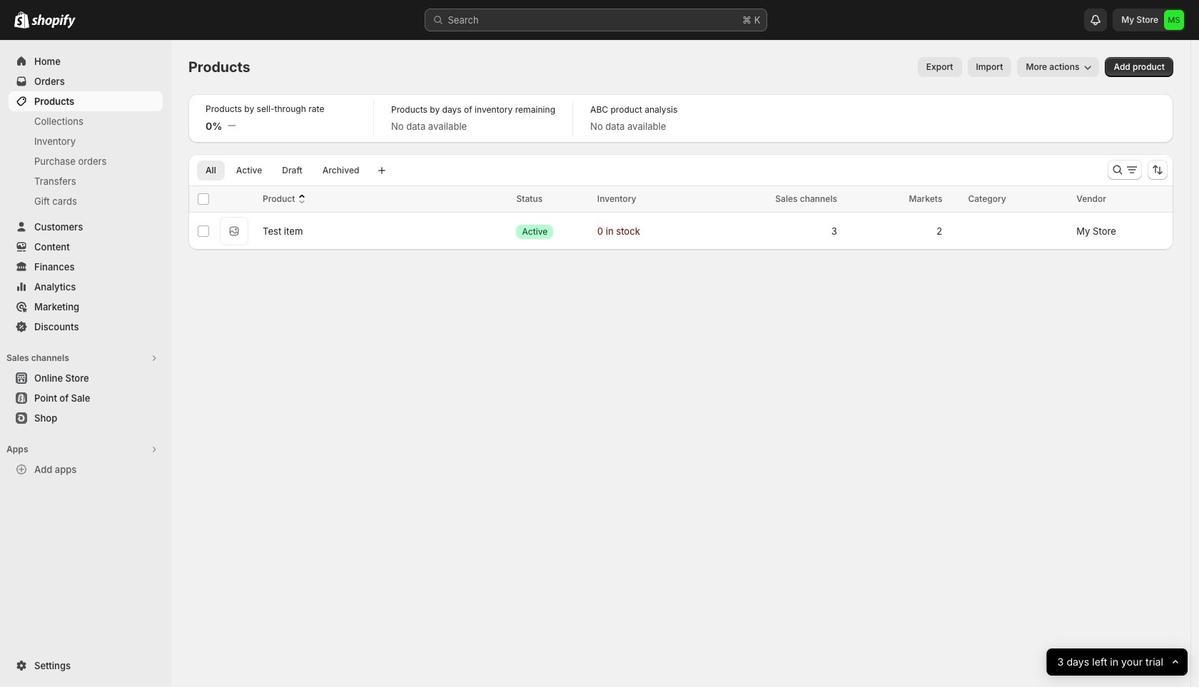 Task type: vqa. For each thing, say whether or not it's contained in the screenshot.
My Store image
yes



Task type: locate. For each thing, give the bounding box(es) containing it.
tab list
[[194, 160, 371, 181]]

shopify image
[[31, 14, 76, 29]]

my store image
[[1165, 10, 1185, 30]]

shopify image
[[14, 11, 29, 29]]



